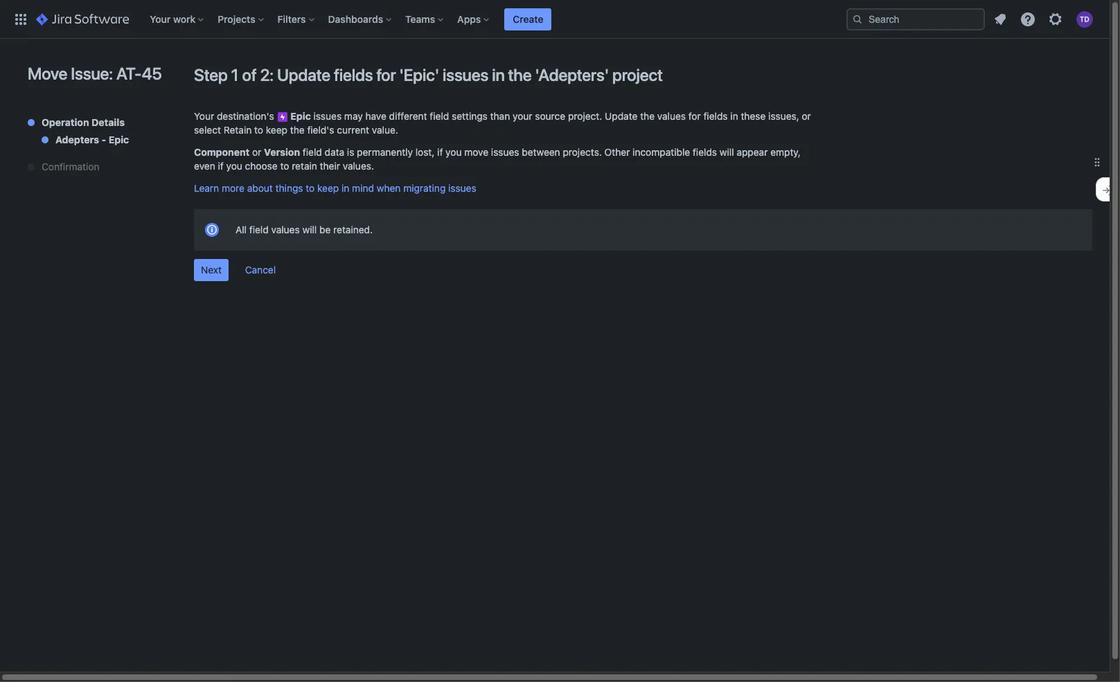 Task type: locate. For each thing, give the bounding box(es) containing it.
to down version at the top left of page
[[280, 160, 289, 172]]

fields inside issues may have different field settings than your source project. update the values for fields in these issues, or select retain to keep the field's current value.
[[704, 110, 728, 122]]

0 vertical spatial epic
[[291, 110, 311, 122]]

1 horizontal spatial if
[[437, 146, 443, 158]]

0 horizontal spatial epic
[[109, 134, 129, 146]]

confirmation
[[42, 161, 99, 173]]

will left appear
[[720, 146, 734, 158]]

issues
[[443, 65, 489, 85], [314, 110, 342, 122], [491, 146, 519, 158], [448, 182, 477, 194]]

values.
[[343, 160, 374, 172]]

update
[[277, 65, 331, 85], [605, 110, 638, 122]]

1 vertical spatial update
[[605, 110, 638, 122]]

to inside the 'field data is permanently lost, if you move issues between projects. other incompatible fields will appear empty, even if you choose to retain their values.'
[[280, 160, 289, 172]]

0 vertical spatial will
[[720, 146, 734, 158]]

'epic'
[[400, 65, 439, 85]]

more
[[222, 182, 245, 194]]

the up incompatible at the top of page
[[640, 110, 655, 122]]

search image
[[852, 14, 864, 25]]

you
[[446, 146, 462, 158], [226, 160, 242, 172]]

project.
[[568, 110, 602, 122]]

0 vertical spatial values
[[658, 110, 686, 122]]

-
[[102, 134, 106, 146]]

0 horizontal spatial update
[[277, 65, 331, 85]]

Search field
[[847, 8, 985, 30]]

0 horizontal spatial you
[[226, 160, 242, 172]]

0 vertical spatial fields
[[334, 65, 373, 85]]

dashboards
[[328, 13, 383, 25]]

move
[[465, 146, 489, 158]]

project
[[613, 65, 663, 85]]

0 horizontal spatial the
[[290, 124, 305, 136]]

1 horizontal spatial you
[[446, 146, 462, 158]]

1 horizontal spatial field
[[303, 146, 322, 158]]

banner containing your work
[[0, 0, 1110, 39]]

1 vertical spatial field
[[303, 146, 322, 158]]

details
[[92, 116, 125, 128]]

fields inside the 'field data is permanently lost, if you move issues between projects. other incompatible fields will appear empty, even if you choose to retain their values.'
[[693, 146, 717, 158]]

1 horizontal spatial update
[[605, 110, 638, 122]]

projects.
[[563, 146, 602, 158]]

component or version
[[194, 146, 300, 158]]

to down destination's in the left of the page
[[254, 124, 263, 136]]

the up your
[[508, 65, 532, 85]]

1 vertical spatial keep
[[317, 182, 339, 194]]

issues,
[[769, 110, 800, 122]]

create
[[513, 13, 544, 25]]

operation details adepters - epic
[[42, 116, 129, 146]]

incompatible
[[633, 146, 690, 158]]

keep
[[266, 124, 288, 136], [317, 182, 339, 194]]

2 vertical spatial the
[[290, 124, 305, 136]]

operation
[[42, 116, 89, 128]]

in left these
[[731, 110, 739, 122]]

epic inside operation details adepters - epic
[[109, 134, 129, 146]]

1 vertical spatial if
[[218, 160, 224, 172]]

fields right incompatible at the top of page
[[693, 146, 717, 158]]

in inside issues may have different field settings than your source project. update the values for fields in these issues, or select retain to keep the field's current value.
[[731, 110, 739, 122]]

'adepters'
[[535, 65, 609, 85]]

will
[[720, 146, 734, 158], [303, 224, 317, 236]]

issues right move at top
[[491, 146, 519, 158]]

apps
[[458, 13, 481, 25]]

1 vertical spatial your
[[194, 110, 214, 122]]

or right issues,
[[802, 110, 811, 122]]

is
[[347, 146, 354, 158]]

values inside issues may have different field settings than your source project. update the values for fields in these issues, or select retain to keep the field's current value.
[[658, 110, 686, 122]]

1 vertical spatial in
[[731, 110, 739, 122]]

None submit
[[194, 259, 229, 281]]

to inside issues may have different field settings than your source project. update the values for fields in these issues, or select retain to keep the field's current value.
[[254, 124, 263, 136]]

update right the "2:"
[[277, 65, 331, 85]]

these
[[741, 110, 766, 122]]

if right lost,
[[437, 146, 443, 158]]

0 vertical spatial keep
[[266, 124, 288, 136]]

1 vertical spatial you
[[226, 160, 242, 172]]

learn more about things to keep in mind when migrating issues link
[[194, 182, 477, 194]]

keep down epic icon
[[266, 124, 288, 136]]

all field values will be retained.
[[236, 224, 373, 236]]

0 horizontal spatial or
[[252, 146, 262, 158]]

retain
[[292, 160, 317, 172]]

1 vertical spatial the
[[640, 110, 655, 122]]

0 horizontal spatial in
[[342, 182, 350, 194]]

1 vertical spatial fields
[[704, 110, 728, 122]]

choose
[[245, 160, 278, 172]]

values
[[658, 110, 686, 122], [271, 224, 300, 236]]

field right all
[[249, 224, 269, 236]]

update right project.
[[605, 110, 638, 122]]

when
[[377, 182, 401, 194]]

field
[[430, 110, 449, 122], [303, 146, 322, 158], [249, 224, 269, 236]]

banner
[[0, 0, 1110, 39]]

retained.
[[333, 224, 373, 236]]

1 horizontal spatial to
[[280, 160, 289, 172]]

1 horizontal spatial in
[[492, 65, 505, 85]]

epic image
[[277, 112, 288, 123]]

1 horizontal spatial values
[[658, 110, 686, 122]]

0 vertical spatial for
[[377, 65, 396, 85]]

2 vertical spatial fields
[[693, 146, 717, 158]]

1 horizontal spatial epic
[[291, 110, 311, 122]]

0 horizontal spatial will
[[303, 224, 317, 236]]

you down component
[[226, 160, 242, 172]]

2 horizontal spatial in
[[731, 110, 739, 122]]

0 horizontal spatial for
[[377, 65, 396, 85]]

fields up may
[[334, 65, 373, 85]]

0 vertical spatial your
[[150, 13, 171, 25]]

1
[[231, 65, 239, 85]]

jira software image
[[36, 11, 129, 27], [36, 11, 129, 27]]

2 horizontal spatial to
[[306, 182, 315, 194]]

0 horizontal spatial keep
[[266, 124, 288, 136]]

to right things
[[306, 182, 315, 194]]

primary element
[[8, 0, 847, 38]]

2 vertical spatial field
[[249, 224, 269, 236]]

1 horizontal spatial or
[[802, 110, 811, 122]]

field up retain on the left top of the page
[[303, 146, 322, 158]]

0 vertical spatial or
[[802, 110, 811, 122]]

1 horizontal spatial will
[[720, 146, 734, 158]]

1 vertical spatial epic
[[109, 134, 129, 146]]

issues inside issues may have different field settings than your source project. update the values for fields in these issues, or select retain to keep the field's current value.
[[314, 110, 342, 122]]

to
[[254, 124, 263, 136], [280, 160, 289, 172], [306, 182, 315, 194]]

for left 'epic'
[[377, 65, 396, 85]]

you left move at top
[[446, 146, 462, 158]]

1 vertical spatial values
[[271, 224, 300, 236]]

0 vertical spatial field
[[430, 110, 449, 122]]

in
[[492, 65, 505, 85], [731, 110, 739, 122], [342, 182, 350, 194]]

migrating
[[403, 182, 446, 194]]

your
[[150, 13, 171, 25], [194, 110, 214, 122]]

or up choose
[[252, 146, 262, 158]]

if
[[437, 146, 443, 158], [218, 160, 224, 172]]

1 horizontal spatial your
[[194, 110, 214, 122]]

your up select
[[194, 110, 214, 122]]

1 vertical spatial or
[[252, 146, 262, 158]]

cancel
[[245, 264, 276, 276]]

mind
[[352, 182, 374, 194]]

0 vertical spatial the
[[508, 65, 532, 85]]

in left mind
[[342, 182, 350, 194]]

your destination's
[[194, 110, 277, 122]]

1 vertical spatial for
[[689, 110, 701, 122]]

dashboards button
[[324, 8, 397, 30]]

2 horizontal spatial field
[[430, 110, 449, 122]]

0 vertical spatial to
[[254, 124, 263, 136]]

fields left these
[[704, 110, 728, 122]]

epic
[[291, 110, 311, 122], [109, 134, 129, 146]]

cancel link
[[238, 260, 283, 282]]

2 horizontal spatial the
[[640, 110, 655, 122]]

1 horizontal spatial the
[[508, 65, 532, 85]]

value.
[[372, 124, 398, 136]]

2 vertical spatial in
[[342, 182, 350, 194]]

1 vertical spatial will
[[303, 224, 317, 236]]

your for your work
[[150, 13, 171, 25]]

for
[[377, 65, 396, 85], [689, 110, 701, 122]]

epic right epic icon
[[291, 110, 311, 122]]

fields
[[334, 65, 373, 85], [704, 110, 728, 122], [693, 146, 717, 158]]

2 vertical spatial to
[[306, 182, 315, 194]]

different
[[389, 110, 427, 122]]

settings
[[452, 110, 488, 122]]

your work button
[[146, 8, 209, 30]]

your inside popup button
[[150, 13, 171, 25]]

if down component
[[218, 160, 224, 172]]

your
[[513, 110, 533, 122]]

0 horizontal spatial to
[[254, 124, 263, 136]]

will inside the 'field data is permanently lost, if you move issues between projects. other incompatible fields will appear empty, even if you choose to retain their values.'
[[720, 146, 734, 158]]

even
[[194, 160, 215, 172]]

move issue: at-45
[[28, 64, 162, 83]]

1 horizontal spatial for
[[689, 110, 701, 122]]

step 1 of 2:                                                       update fields for 'epic' issues in the 'adepters' project
[[194, 65, 663, 85]]

epic right -
[[109, 134, 129, 146]]

the left field's
[[290, 124, 305, 136]]

projects
[[218, 13, 255, 25]]

0 vertical spatial if
[[437, 146, 443, 158]]

values left be
[[271, 224, 300, 236]]

for up incompatible at the top of page
[[689, 110, 701, 122]]

values up incompatible at the top of page
[[658, 110, 686, 122]]

1 vertical spatial to
[[280, 160, 289, 172]]

the
[[508, 65, 532, 85], [640, 110, 655, 122], [290, 124, 305, 136]]

will left be
[[303, 224, 317, 236]]

issue:
[[71, 64, 113, 83]]

at-
[[116, 64, 142, 83]]

help image
[[1020, 11, 1037, 27]]

field left settings
[[430, 110, 449, 122]]

0 horizontal spatial your
[[150, 13, 171, 25]]

keep down their
[[317, 182, 339, 194]]

in up than
[[492, 65, 505, 85]]

your left work
[[150, 13, 171, 25]]

issues up field's
[[314, 110, 342, 122]]

0 horizontal spatial if
[[218, 160, 224, 172]]



Task type: describe. For each thing, give the bounding box(es) containing it.
destination's
[[217, 110, 274, 122]]

0 vertical spatial in
[[492, 65, 505, 85]]

their
[[320, 160, 340, 172]]

2:
[[260, 65, 274, 85]]

for inside issues may have different field settings than your source project. update the values for fields in these issues, or select retain to keep the field's current value.
[[689, 110, 701, 122]]

about
[[247, 182, 273, 194]]

of
[[242, 65, 257, 85]]

permanently
[[357, 146, 413, 158]]

field inside issues may have different field settings than your source project. update the values for fields in these issues, or select retain to keep the field's current value.
[[430, 110, 449, 122]]

work
[[173, 13, 196, 25]]

issues right migrating in the left top of the page
[[448, 182, 477, 194]]

all
[[236, 224, 247, 236]]

adepters
[[55, 134, 99, 146]]

settings image
[[1048, 11, 1064, 27]]

learn
[[194, 182, 219, 194]]

update inside issues may have different field settings than your source project. update the values for fields in these issues, or select retain to keep the field's current value.
[[605, 110, 638, 122]]

appear
[[737, 146, 768, 158]]

0 vertical spatial you
[[446, 146, 462, 158]]

things
[[276, 182, 303, 194]]

lost,
[[416, 146, 435, 158]]

apps button
[[453, 8, 495, 30]]

current
[[337, 124, 369, 136]]

step
[[194, 65, 228, 85]]

be
[[320, 224, 331, 236]]

between
[[522, 146, 560, 158]]

learn more about things to keep in mind when migrating issues
[[194, 182, 477, 194]]

to for keep
[[254, 124, 263, 136]]

1 horizontal spatial keep
[[317, 182, 339, 194]]

select
[[194, 124, 221, 136]]

0 horizontal spatial field
[[249, 224, 269, 236]]

create button
[[505, 8, 552, 30]]

projects button
[[214, 8, 269, 30]]

field inside the 'field data is permanently lost, if you move issues between projects. other incompatible fields will appear empty, even if you choose to retain their values.'
[[303, 146, 322, 158]]

field data is permanently lost, if you move issues between projects. other incompatible fields will appear empty, even if you choose to retain their values.
[[194, 146, 801, 172]]

retain
[[224, 124, 252, 136]]

filters button
[[273, 8, 320, 30]]

source
[[535, 110, 566, 122]]

other
[[605, 146, 630, 158]]

move
[[28, 64, 67, 83]]

0 horizontal spatial values
[[271, 224, 300, 236]]

have
[[366, 110, 387, 122]]

issues may have different field settings than your source project. update the values for fields in these issues, or select retain to keep the field's current value.
[[194, 110, 811, 136]]

to for retain
[[280, 160, 289, 172]]

issues up settings
[[443, 65, 489, 85]]

appswitcher icon image
[[12, 11, 29, 27]]

or inside issues may have different field settings than your source project. update the values for fields in these issues, or select retain to keep the field's current value.
[[802, 110, 811, 122]]

component
[[194, 146, 250, 158]]

keep inside issues may have different field settings than your source project. update the values for fields in these issues, or select retain to keep the field's current value.
[[266, 124, 288, 136]]

teams
[[406, 13, 435, 25]]

notifications image
[[992, 11, 1009, 27]]

field's
[[307, 124, 334, 136]]

data
[[325, 146, 345, 158]]

than
[[490, 110, 510, 122]]

teams button
[[401, 8, 449, 30]]

version
[[264, 146, 300, 158]]

your profile and settings image
[[1077, 11, 1094, 27]]

may
[[344, 110, 363, 122]]

0 vertical spatial update
[[277, 65, 331, 85]]

your for your destination's
[[194, 110, 214, 122]]

your work
[[150, 13, 196, 25]]

issues inside the 'field data is permanently lost, if you move issues between projects. other incompatible fields will appear empty, even if you choose to retain their values.'
[[491, 146, 519, 158]]

45
[[142, 64, 162, 83]]

empty,
[[771, 146, 801, 158]]

filters
[[278, 13, 306, 25]]



Task type: vqa. For each thing, say whether or not it's contained in the screenshot.
the leftmost 15
no



